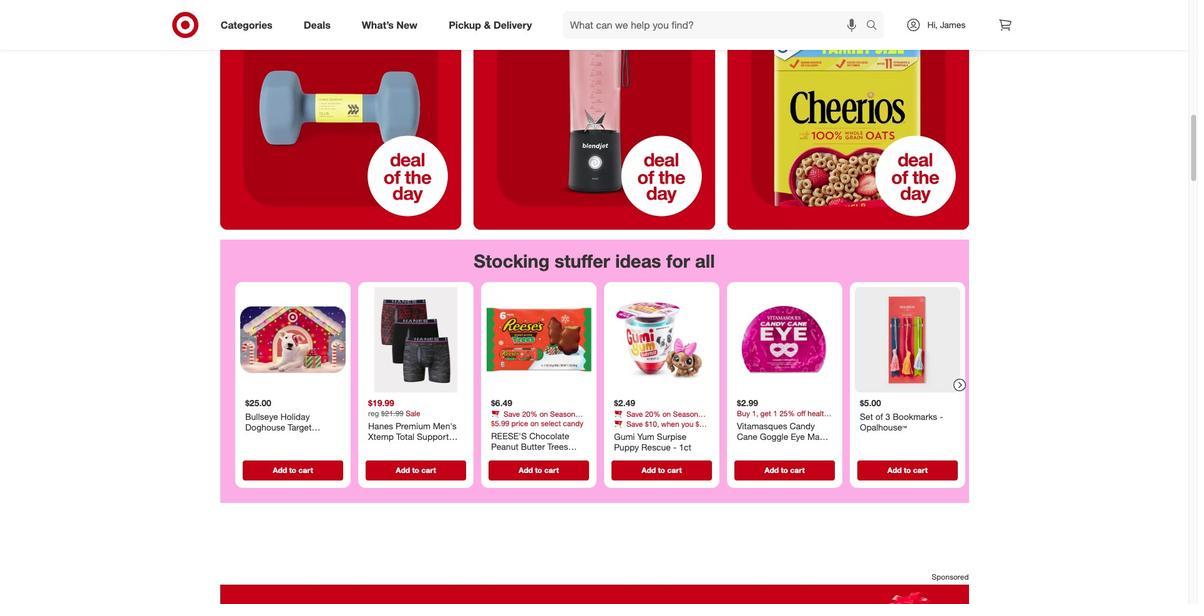 Task type: vqa. For each thing, say whether or not it's contained in the screenshot.
for at the right top
yes



Task type: locate. For each thing, give the bounding box(es) containing it.
3 candy from the left
[[614, 419, 634, 428]]

holiday
[[280, 411, 310, 422], [491, 452, 520, 463]]

categories link
[[210, 11, 288, 39]]

- down trees
[[550, 452, 554, 463]]

3 cart from the left
[[544, 465, 559, 475]]

surpise
[[657, 431, 686, 442]]

- inside the $5.00 set of 3 bookmarks - opalhouse™
[[940, 411, 943, 422]]

add to cart down rescue at the bottom right
[[642, 465, 682, 475]]

6 add to cart from the left
[[887, 465, 928, 475]]

1 candy from the left
[[491, 419, 511, 428]]

save $10, when you $50 on food & beverage
[[614, 419, 707, 438]]

beverage
[[649, 429, 680, 438]]

add to cart button for gumi yum surpise puppy rescue - 1ct
[[611, 460, 712, 480]]

4 add from the left
[[642, 465, 656, 475]]

0 horizontal spatial target deal of the day image
[[220, 0, 461, 230]]

add to cart button for bullseye holiday doghouse target giftcard $25
[[242, 460, 343, 480]]

5 add to cart from the left
[[764, 465, 805, 475]]

on left food
[[614, 429, 622, 438]]

$5.00 set of 3 bookmarks - opalhouse™
[[860, 398, 943, 433]]

2 horizontal spatial candy
[[614, 419, 634, 428]]

to down sale
[[412, 465, 419, 475]]

add to cart down 'opalhouse™'
[[887, 465, 928, 475]]

save down $2.49 on the right of page
[[626, 409, 643, 419]]

0.34
[[743, 442, 760, 453]]

what's new link
[[351, 11, 433, 39]]

1 horizontal spatial snacks
[[643, 419, 667, 428]]

$19.99
[[368, 398, 394, 408]]

5 add from the left
[[764, 465, 779, 475]]

on inside 'save $10, when you $50 on food & beverage'
[[614, 429, 622, 438]]

ideas
[[615, 250, 661, 272]]

candy
[[790, 421, 815, 431], [523, 452, 548, 463]]

giftcard
[[245, 433, 278, 444]]

save down $6.49
[[503, 409, 520, 419]]

to down vitamasques candy cane goggle eye mask - 0.34 fl oz
[[781, 465, 788, 475]]

6 cart from the left
[[913, 465, 928, 475]]

save
[[503, 409, 520, 419], [626, 409, 643, 419], [626, 419, 643, 429]]

snacks for yum
[[643, 419, 667, 428]]

&
[[484, 18, 491, 31], [513, 419, 518, 428], [636, 419, 641, 428], [642, 429, 647, 438]]

to down $25
[[289, 465, 296, 475]]

add to cart down butter
[[519, 465, 559, 475]]

to
[[289, 465, 296, 475], [412, 465, 419, 475], [535, 465, 542, 475], [658, 465, 665, 475], [781, 465, 788, 475], [904, 465, 911, 475]]

save up gumi at the right of the page
[[626, 419, 643, 429]]

save for $2.49
[[626, 409, 643, 419]]

0 horizontal spatial save 20% on seasonal candy & snacks
[[491, 409, 581, 428]]

20% up the $10,
[[645, 409, 660, 419]]

to down butter
[[535, 465, 542, 475]]

0 vertical spatial holiday
[[280, 411, 310, 422]]

& right pickup
[[484, 18, 491, 31]]

add to cart button down 'opalhouse™'
[[857, 460, 958, 480]]

add to cart button down oz
[[734, 460, 835, 480]]

- right bookmarks
[[940, 411, 943, 422]]

3 to from the left
[[535, 465, 542, 475]]

seasonal up chocolate
[[550, 409, 581, 419]]

candy down butter
[[523, 452, 548, 463]]

6 to from the left
[[904, 465, 911, 475]]

1 add to cart button from the left
[[242, 460, 343, 480]]

- left 0.34
[[737, 442, 740, 453]]

$19.99 reg $21.99 sale
[[368, 398, 420, 418]]

save inside 'save $10, when you $50 on food & beverage'
[[626, 419, 643, 429]]

add to cart for bullseye holiday doghouse target giftcard $25
[[273, 465, 313, 475]]

1 horizontal spatial holiday
[[491, 452, 520, 463]]

3 target deal of the day image from the left
[[728, 0, 969, 230]]

1 horizontal spatial save 20% on seasonal candy & snacks
[[614, 409, 704, 428]]

1 20% from the left
[[522, 409, 537, 419]]

$2.99
[[737, 398, 758, 408]]

snacks up chocolate
[[520, 419, 544, 428]]

on
[[539, 409, 548, 419], [662, 409, 671, 419], [530, 419, 539, 428], [614, 429, 622, 438]]

add down 'opalhouse™'
[[887, 465, 902, 475]]

rescue
[[641, 442, 671, 453]]

gumi yum surpise puppy rescue - 1ct image
[[609, 287, 714, 393]]

- left '1ct'
[[673, 442, 676, 453]]

1 save 20% on seasonal candy & snacks from the left
[[491, 409, 581, 428]]

gumi
[[614, 431, 635, 442]]

holiday inside reese's chocolate peanut butter trees holiday candy - 6ct/1.2oz
[[491, 452, 520, 463]]

snacks
[[520, 419, 544, 428], [643, 419, 667, 428]]

1 cart from the left
[[298, 465, 313, 475]]

cart
[[298, 465, 313, 475], [421, 465, 436, 475], [544, 465, 559, 475], [667, 465, 682, 475], [790, 465, 805, 475], [913, 465, 928, 475]]

candy for gumi yum surpise puppy rescue - 1ct
[[614, 419, 634, 428]]

6 add from the left
[[887, 465, 902, 475]]

add for vitamasques candy cane goggle eye mask - 0.34 fl oz
[[764, 465, 779, 475]]

save 20% on seasonal candy & snacks
[[491, 409, 581, 428], [614, 409, 704, 428]]

$5.00
[[860, 398, 881, 408]]

5 add to cart button from the left
[[734, 460, 835, 480]]

bullseye holiday doghouse target giftcard $25 image
[[240, 287, 345, 393]]

vitamasques candy cane goggle eye mask - 0.34 fl oz
[[737, 421, 828, 453]]

1 add to cart from the left
[[273, 465, 313, 475]]

opalhouse™
[[860, 422, 907, 433]]

2 add from the left
[[396, 465, 410, 475]]

1 horizontal spatial 20%
[[645, 409, 660, 419]]

doghouse
[[245, 422, 285, 433]]

yum
[[637, 431, 654, 442]]

1 horizontal spatial target deal of the day image
[[474, 0, 715, 230]]

target deal of the day image
[[220, 0, 461, 230], [474, 0, 715, 230], [728, 0, 969, 230]]

& inside "link"
[[484, 18, 491, 31]]

fl
[[762, 442, 767, 453]]

2 20% from the left
[[645, 409, 660, 419]]

food
[[624, 429, 640, 438]]

cart for bullseye holiday doghouse target giftcard $25
[[298, 465, 313, 475]]

2 to from the left
[[412, 465, 419, 475]]

0 vertical spatial candy
[[790, 421, 815, 431]]

seasonal up "you"
[[673, 409, 704, 419]]

1 horizontal spatial candy
[[563, 419, 583, 428]]

3 add to cart from the left
[[519, 465, 559, 475]]

to down rescue at the bottom right
[[658, 465, 665, 475]]

2 seasonal from the left
[[673, 409, 704, 419]]

candy up food
[[614, 419, 634, 428]]

cart for gumi yum surpise puppy rescue - 1ct
[[667, 465, 682, 475]]

snacks for chocolate
[[520, 419, 544, 428]]

set of 3 bookmarks - opalhouse™ image
[[855, 287, 960, 393]]

save 20% on seasonal candy & snacks up 'beverage' at the bottom
[[614, 409, 704, 428]]

& inside 'save $10, when you $50 on food & beverage'
[[642, 429, 647, 438]]

search button
[[861, 11, 891, 41]]

2 target deal of the day image from the left
[[474, 0, 715, 230]]

add to cart button for reese's chocolate peanut butter trees holiday candy - 6ct/1.2oz
[[488, 460, 589, 480]]

1 seasonal from the left
[[550, 409, 581, 419]]

4 add to cart button from the left
[[611, 460, 712, 480]]

0 horizontal spatial 20%
[[522, 409, 537, 419]]

20% for yum
[[645, 409, 660, 419]]

6 add to cart button from the left
[[857, 460, 958, 480]]

4 to from the left
[[658, 465, 665, 475]]

price
[[511, 419, 528, 428]]

1 target deal of the day image from the left
[[220, 0, 461, 230]]

candy right select
[[563, 419, 583, 428]]

add down $25
[[273, 465, 287, 475]]

4 cart from the left
[[667, 465, 682, 475]]

1 vertical spatial holiday
[[491, 452, 520, 463]]

What can we help you find? suggestions appear below search field
[[563, 11, 870, 39]]

6ct/1.2oz
[[491, 463, 527, 474]]

add to cart down oz
[[764, 465, 805, 475]]

candy inside vitamasques candy cane goggle eye mask - 0.34 fl oz
[[790, 421, 815, 431]]

5 cart from the left
[[790, 465, 805, 475]]

add to cart button
[[242, 460, 343, 480], [365, 460, 466, 480], [488, 460, 589, 480], [611, 460, 712, 480], [734, 460, 835, 480], [857, 460, 958, 480]]

20% left select
[[522, 409, 537, 419]]

add to cart button down sale
[[365, 460, 466, 480]]

add to cart
[[273, 465, 313, 475], [396, 465, 436, 475], [519, 465, 559, 475], [642, 465, 682, 475], [764, 465, 805, 475], [887, 465, 928, 475]]

0 horizontal spatial candy
[[491, 419, 511, 428]]

1 horizontal spatial candy
[[790, 421, 815, 431]]

add down rescue at the bottom right
[[642, 465, 656, 475]]

1 add from the left
[[273, 465, 287, 475]]

$5.99 price on select candy
[[491, 419, 583, 428]]

add to cart button down butter
[[488, 460, 589, 480]]

add down sale
[[396, 465, 410, 475]]

add to cart down $25
[[273, 465, 313, 475]]

reg
[[368, 409, 379, 418]]

stocking stuffer ideas for all
[[474, 250, 715, 272]]

cart for vitamasques candy cane goggle eye mask - 0.34 fl oz
[[790, 465, 805, 475]]

holiday up target
[[280, 411, 310, 422]]

seasonal
[[550, 409, 581, 419], [673, 409, 704, 419]]

& up food
[[636, 419, 641, 428]]

0 horizontal spatial candy
[[523, 452, 548, 463]]

to for vitamasques candy cane goggle eye mask - 0.34 fl oz
[[781, 465, 788, 475]]

save 20% on seasonal candy & snacks up chocolate
[[491, 409, 581, 428]]

$2.49
[[614, 398, 635, 408]]

1 vertical spatial candy
[[523, 452, 548, 463]]

1 to from the left
[[289, 465, 296, 475]]

candy
[[491, 419, 511, 428], [563, 419, 583, 428], [614, 419, 634, 428]]

2 horizontal spatial target deal of the day image
[[728, 0, 969, 230]]

gumi yum surpise puppy rescue - 1ct
[[614, 431, 691, 453]]

reese's
[[491, 431, 527, 441]]

seasonal for reese's chocolate peanut butter trees holiday candy - 6ct/1.2oz
[[550, 409, 581, 419]]

-
[[940, 411, 943, 422], [673, 442, 676, 453], [737, 442, 740, 453], [550, 452, 554, 463]]

add to cart button down rescue at the bottom right
[[611, 460, 712, 480]]

2 save 20% on seasonal candy & snacks from the left
[[614, 409, 704, 428]]

when
[[661, 419, 679, 429]]

1 snacks from the left
[[520, 419, 544, 428]]

$25
[[281, 433, 295, 444]]

add to cart button down $25
[[242, 460, 343, 480]]

& right food
[[642, 429, 647, 438]]

20%
[[522, 409, 537, 419], [645, 409, 660, 419]]

to down 'opalhouse™'
[[904, 465, 911, 475]]

candy up reese's
[[491, 419, 511, 428]]

snacks up 'beverage' at the bottom
[[643, 419, 667, 428]]

2 snacks from the left
[[643, 419, 667, 428]]

add down butter
[[519, 465, 533, 475]]

add for set of 3 bookmarks - opalhouse™
[[887, 465, 902, 475]]

3 add to cart button from the left
[[488, 460, 589, 480]]

candy up eye
[[790, 421, 815, 431]]

2 cart from the left
[[421, 465, 436, 475]]

cane
[[737, 431, 757, 442]]

0 horizontal spatial holiday
[[280, 411, 310, 422]]

0 horizontal spatial seasonal
[[550, 409, 581, 419]]

peanut
[[491, 441, 518, 452]]

pickup & delivery link
[[438, 11, 548, 39]]

add to cart down sale
[[396, 465, 436, 475]]

to for reese's chocolate peanut butter trees holiday candy - 6ct/1.2oz
[[535, 465, 542, 475]]

add
[[273, 465, 287, 475], [396, 465, 410, 475], [519, 465, 533, 475], [642, 465, 656, 475], [764, 465, 779, 475], [887, 465, 902, 475]]

goggle
[[760, 431, 788, 442]]

on right price
[[530, 419, 539, 428]]

$6.49
[[491, 398, 512, 408]]

$50
[[695, 419, 707, 429]]

3 add from the left
[[519, 465, 533, 475]]

save 20% on seasonal candy & snacks for yum
[[614, 409, 704, 428]]

holiday inside $25.00 bullseye holiday doghouse target giftcard $25
[[280, 411, 310, 422]]

add down oz
[[764, 465, 779, 475]]

1 horizontal spatial seasonal
[[673, 409, 704, 419]]

eye
[[791, 431, 805, 442]]

holiday down peanut
[[491, 452, 520, 463]]

4 add to cart from the left
[[642, 465, 682, 475]]

5 to from the left
[[781, 465, 788, 475]]

puppy
[[614, 442, 639, 453]]

0 horizontal spatial snacks
[[520, 419, 544, 428]]



Task type: describe. For each thing, give the bounding box(es) containing it.
vitamasques candy cane goggle eye mask - 0.34 fl oz image
[[732, 287, 837, 393]]

& up reese's
[[513, 419, 518, 428]]

set
[[860, 411, 873, 422]]

$25.00 bullseye holiday doghouse target giftcard $25
[[245, 398, 311, 444]]

all
[[695, 250, 715, 272]]

what's
[[362, 18, 394, 31]]

stocking
[[474, 250, 550, 272]]

hanes premium men's xtemp total support pouch anti chafing 3pk boxer briefs - red/gray m image
[[363, 287, 468, 393]]

cart for reese's chocolate peanut butter trees holiday candy - 6ct/1.2oz
[[544, 465, 559, 475]]

2 add to cart button from the left
[[365, 460, 466, 480]]

cart for set of 3 bookmarks - opalhouse™
[[913, 465, 928, 475]]

reese's chocolate peanut butter trees holiday candy - 6ct/1.2oz image
[[486, 287, 591, 393]]

target
[[287, 422, 311, 433]]

$21.99
[[381, 409, 403, 418]]

add to cart button for vitamasques candy cane goggle eye mask - 0.34 fl oz
[[734, 460, 835, 480]]

mask
[[807, 431, 828, 442]]

seasonal for gumi yum surpise puppy rescue - 1ct
[[673, 409, 704, 419]]

sale
[[405, 409, 420, 418]]

add to cart for vitamasques candy cane goggle eye mask - 0.34 fl oz
[[764, 465, 805, 475]]

pickup
[[449, 18, 481, 31]]

on up when
[[662, 409, 671, 419]]

james
[[940, 19, 966, 30]]

deals
[[304, 18, 331, 31]]

to for bullseye holiday doghouse target giftcard $25
[[289, 465, 296, 475]]

hi, james
[[928, 19, 966, 30]]

add to cart for gumi yum surpise puppy rescue - 1ct
[[642, 465, 682, 475]]

stuffer
[[555, 250, 610, 272]]

on up chocolate
[[539, 409, 548, 419]]

$10,
[[645, 419, 659, 429]]

oz
[[769, 442, 778, 453]]

sponsored
[[932, 572, 969, 582]]

candy for reese's chocolate peanut butter trees holiday candy - 6ct/1.2oz
[[491, 419, 511, 428]]

- inside reese's chocolate peanut butter trees holiday candy - 6ct/1.2oz
[[550, 452, 554, 463]]

butter
[[521, 441, 545, 452]]

search
[[861, 20, 891, 32]]

to for set of 3 bookmarks - opalhouse™
[[904, 465, 911, 475]]

reese's chocolate peanut butter trees holiday candy - 6ct/1.2oz
[[491, 431, 569, 474]]

categories
[[221, 18, 273, 31]]

pickup & delivery
[[449, 18, 532, 31]]

add to cart for reese's chocolate peanut butter trees holiday candy - 6ct/1.2oz
[[519, 465, 559, 475]]

2 candy from the left
[[563, 419, 583, 428]]

to for gumi yum surpise puppy rescue - 1ct
[[658, 465, 665, 475]]

add for bullseye holiday doghouse target giftcard $25
[[273, 465, 287, 475]]

save for $6.49
[[503, 409, 520, 419]]

carousel region
[[220, 240, 969, 513]]

20% for chocolate
[[522, 409, 537, 419]]

save 20% on seasonal candy & snacks for chocolate
[[491, 409, 581, 428]]

select
[[541, 419, 561, 428]]

add for gumi yum surpise puppy rescue - 1ct
[[642, 465, 656, 475]]

delivery
[[494, 18, 532, 31]]

trees
[[547, 441, 568, 452]]

bookmarks
[[893, 411, 937, 422]]

bullseye
[[245, 411, 278, 422]]

- inside gumi yum surpise puppy rescue - 1ct
[[673, 442, 676, 453]]

of
[[875, 411, 883, 422]]

what's new
[[362, 18, 418, 31]]

add to cart for set of 3 bookmarks - opalhouse™
[[887, 465, 928, 475]]

3
[[885, 411, 890, 422]]

1ct
[[679, 442, 691, 453]]

chocolate
[[529, 431, 569, 441]]

vitamasques
[[737, 421, 787, 431]]

add for reese's chocolate peanut butter trees holiday candy - 6ct/1.2oz
[[519, 465, 533, 475]]

$5.99
[[491, 419, 509, 428]]

you
[[681, 419, 693, 429]]

deals link
[[293, 11, 346, 39]]

new
[[397, 18, 418, 31]]

2 add to cart from the left
[[396, 465, 436, 475]]

- inside vitamasques candy cane goggle eye mask - 0.34 fl oz
[[737, 442, 740, 453]]

hi,
[[928, 19, 938, 30]]

add to cart button for set of 3 bookmarks - opalhouse™
[[857, 460, 958, 480]]

$25.00
[[245, 398, 271, 408]]

candy inside reese's chocolate peanut butter trees holiday candy - 6ct/1.2oz
[[523, 452, 548, 463]]

for
[[666, 250, 690, 272]]



